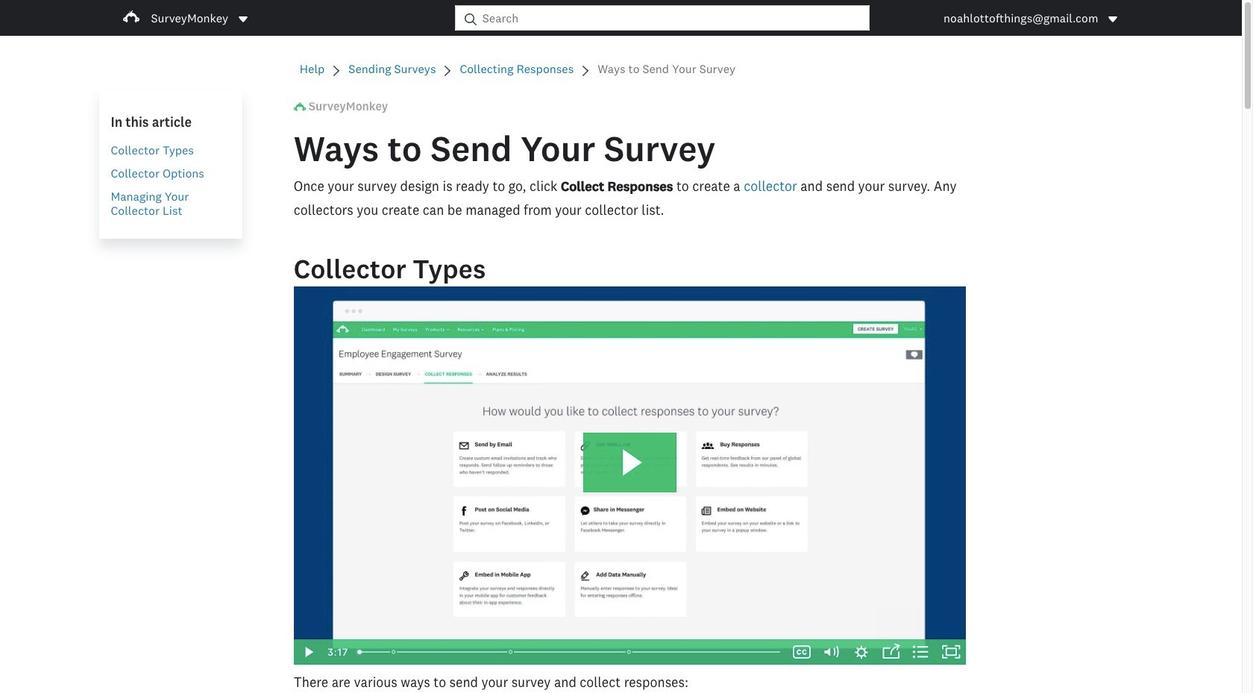 Task type: locate. For each thing, give the bounding box(es) containing it.
search image
[[465, 13, 477, 25]]

Search text field
[[477, 6, 870, 30]]

open image
[[1108, 13, 1120, 25], [239, 16, 248, 22], [1110, 16, 1118, 22]]

chapter markers toolbar
[[360, 640, 780, 665]]

open image
[[237, 13, 249, 25]]

search image
[[465, 13, 477, 25]]



Task type: describe. For each thing, give the bounding box(es) containing it.
video element
[[294, 287, 967, 665]]

playbar slider
[[348, 640, 788, 665]]

open image inside icon
[[239, 16, 248, 22]]



